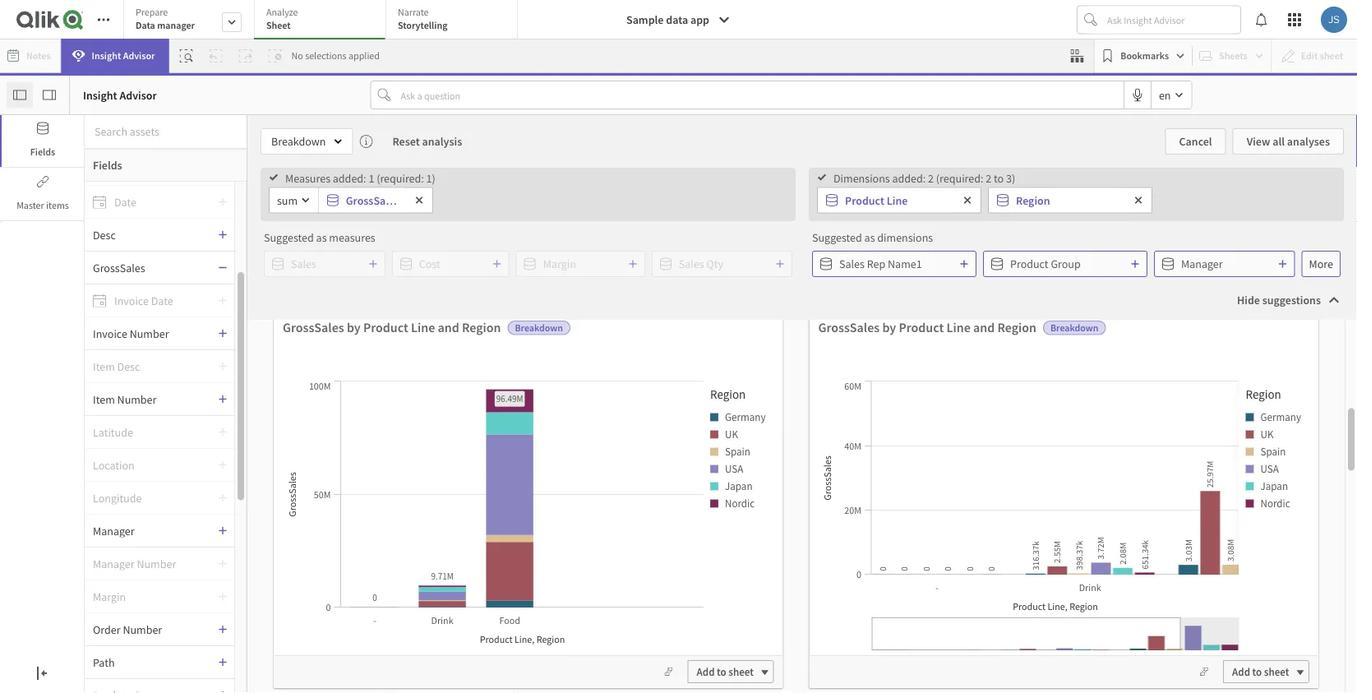 Task type: locate. For each thing, give the bounding box(es) containing it.
grosssales by product line and region
[[283, 319, 501, 336], [819, 319, 1037, 336]]

as left the measures
[[316, 230, 327, 245]]

desc button
[[85, 227, 218, 242]]

2 (required: from the left
[[937, 171, 984, 185]]

1 vertical spatial this
[[743, 493, 761, 507]]

2 horizontal spatial sheet.
[[900, 493, 929, 507]]

choose an option below to get started adding to this sheet...
[[433, 223, 925, 248]]

sheet
[[890, 447, 916, 461], [729, 665, 754, 679], [1265, 665, 1290, 679]]

1 vertical spatial grosssales button
[[85, 260, 218, 275]]

1 vertical spatial the
[[694, 446, 709, 460]]

. left the save
[[498, 490, 500, 505]]

number right item
[[117, 392, 157, 407]]

deselect field image down reset analysis
[[414, 195, 424, 205]]

using
[[735, 446, 762, 460]]

advisor up discover
[[452, 491, 487, 505]]

data left directly
[[444, 446, 465, 460]]

1 horizontal spatial as
[[865, 230, 875, 245]]

0 vertical spatial .
[[730, 468, 733, 483]]

fields up master items
[[30, 146, 55, 158]]

items
[[46, 199, 69, 212]]

0 horizontal spatial the
[[466, 412, 485, 429]]

grosssales button down measures added: 1 (required: 1)
[[319, 188, 406, 213]]

1 horizontal spatial add to sheet button
[[1224, 660, 1310, 683]]

1 vertical spatial ,
[[532, 633, 537, 645]]

1 horizontal spatial suggested
[[813, 230, 862, 245]]

2 as from the left
[[865, 230, 875, 245]]

line inside button
[[887, 193, 908, 208]]

2 vertical spatial this
[[499, 515, 517, 530]]

fields
[[30, 146, 55, 158], [93, 158, 122, 173]]

0 horizontal spatial grosssales button
[[85, 260, 218, 275]]

no
[[292, 49, 303, 62]]

0 vertical spatial you
[[496, 468, 514, 483]]

insight
[[92, 49, 121, 62], [83, 88, 117, 102], [653, 469, 684, 483], [418, 491, 450, 505]]

2
[[929, 171, 934, 185], [986, 171, 992, 185]]

0 horizontal spatial manager button
[[85, 523, 218, 538]]

started
[[686, 223, 744, 248]]

1 added: from the left
[[333, 171, 366, 185]]

line
[[887, 193, 908, 208], [411, 319, 435, 336], [947, 319, 971, 336]]

hide
[[1238, 293, 1261, 308]]

. any found insights can be saved to this sheet.
[[596, 468, 761, 530]]

0 vertical spatial number
[[130, 326, 169, 341]]

insight advisor down data
[[92, 49, 155, 62]]

1 vertical spatial manager
[[93, 523, 135, 538]]

(required:
[[377, 171, 424, 185], [937, 171, 984, 185]]

this inside the . any found insights can be saved to this sheet.
[[743, 493, 761, 507]]

0 horizontal spatial this
[[499, 515, 517, 530]]

0 horizontal spatial sheet
[[729, 665, 754, 679]]

manager inside menu item
[[93, 523, 135, 538]]

sheet. inside 'to start creating visualizations and build your new sheet.'
[[900, 493, 929, 507]]

breakdown
[[271, 134, 326, 149], [515, 322, 563, 334], [1051, 322, 1099, 334]]

0 vertical spatial manager
[[1182, 257, 1223, 271]]

you left discover
[[424, 515, 442, 530]]

Ask a question text field
[[398, 82, 1124, 108]]

0 horizontal spatial (required:
[[377, 171, 424, 185]]

1 deselect field image from the left
[[414, 195, 424, 205]]

get
[[656, 223, 682, 248]]

1 horizontal spatial add to sheet
[[1233, 665, 1290, 679]]

cancel button
[[1166, 128, 1227, 155]]

bookmarks
[[1121, 49, 1169, 62]]

1 vertical spatial number
[[117, 392, 157, 407]]

insight advisor up discover
[[418, 491, 487, 505]]

1 suggested from the left
[[264, 230, 314, 245]]

0 horizontal spatial added:
[[333, 171, 366, 185]]

your
[[419, 446, 441, 460], [853, 493, 875, 507]]

explore the data
[[421, 412, 513, 429]]

(required: right 1
[[377, 171, 424, 185]]

to inside 'to start creating visualizations and build your new sheet.'
[[929, 446, 939, 460]]

menu containing desc
[[85, 182, 247, 693]]

sales rep name1 button
[[813, 251, 977, 277]]

option
[[523, 223, 577, 248]]

1 (required: from the left
[[377, 171, 424, 185]]

0 vertical spatial insight advisor
[[92, 49, 155, 62]]

1 vertical spatial you
[[424, 515, 442, 530]]

deselect field image
[[414, 195, 424, 205], [1134, 195, 1144, 205]]

2 by from the left
[[883, 319, 897, 336]]

your up generate
[[419, 446, 441, 460]]

0 vertical spatial new
[[872, 412, 896, 429]]

your down visualizations
[[853, 493, 875, 507]]

tab list inside choose an option below to get started adding to this sheet... application
[[123, 0, 524, 41]]

sample
[[627, 12, 664, 27]]

0 horizontal spatial suggested
[[264, 230, 314, 245]]

0 horizontal spatial manager
[[93, 523, 135, 538]]

item number menu item
[[85, 383, 234, 416]]

1 horizontal spatial grosssales button
[[319, 188, 406, 213]]

visualizations
[[855, 470, 920, 485]]

advisor down data
[[123, 49, 155, 62]]

1 horizontal spatial explore
[[421, 412, 463, 429]]

deselect field image
[[963, 195, 973, 205]]

0 vertical spatial ,
[[1066, 600, 1070, 612]]

Search assets text field
[[85, 117, 247, 146]]

1 vertical spatial explore
[[381, 446, 417, 460]]

1 vertical spatial new
[[620, 446, 640, 460]]

number right invoice
[[130, 326, 169, 341]]

0 horizontal spatial 2
[[929, 171, 934, 185]]

new down visualizations
[[877, 493, 898, 507]]

explore inside explore your data directly or let qlik generate insights for you with
[[381, 446, 417, 460]]

fields button
[[0, 115, 84, 167], [2, 115, 84, 167], [85, 149, 247, 182]]

menu
[[85, 182, 247, 693]]

new right create
[[872, 412, 896, 429]]

2 deselect field image from the left
[[1134, 195, 1144, 205]]

(required: for 1)
[[377, 171, 424, 185]]

0 horizontal spatial grosssales by product line and region
[[283, 319, 501, 336]]

sheet. inside . save any insights you discover to this sheet.
[[520, 515, 549, 530]]

narrate storytelling
[[398, 6, 448, 32]]

sheet. for data
[[520, 515, 549, 530]]

invoice
[[93, 326, 127, 341]]

selections tool image
[[1071, 49, 1084, 63]]

as
[[316, 230, 327, 245], [865, 230, 875, 245]]

1 horizontal spatial grosssales by product line and region
[[819, 319, 1037, 336]]

explore for explore the data
[[421, 412, 463, 429]]

region
[[1016, 193, 1051, 208], [462, 319, 501, 336], [998, 319, 1037, 336]]

discover
[[445, 515, 485, 530]]

added: left 1
[[333, 171, 366, 185]]

1 vertical spatial your
[[853, 493, 875, 507]]

manager button inside menu item
[[85, 523, 218, 538]]

insight advisor
[[92, 49, 155, 62], [83, 88, 157, 102], [418, 491, 487, 505]]

0 vertical spatial grosssales button
[[319, 188, 406, 213]]

sheet. down any
[[520, 515, 549, 530]]

1 add to sheet button from the left
[[688, 660, 774, 683]]

group
[[1051, 257, 1081, 271]]

1 horizontal spatial manager
[[1182, 257, 1223, 271]]

order
[[93, 622, 121, 637]]

1 horizontal spatial added:
[[893, 171, 926, 185]]

fields down search assets text box
[[93, 158, 122, 173]]

grosssales button down desc button
[[85, 260, 218, 275]]

suggested up 'sales'
[[813, 230, 862, 245]]

. for question?
[[730, 468, 733, 483]]

you right the for
[[496, 468, 514, 483]]

your inside explore your data directly or let qlik generate insights for you with
[[419, 446, 441, 460]]

insights down ask at bottom
[[627, 493, 665, 507]]

new for create
[[872, 412, 896, 429]]

the
[[466, 412, 485, 429], [694, 446, 709, 460]]

explore up generate
[[381, 446, 417, 460]]

1 horizontal spatial 2
[[986, 171, 992, 185]]

by
[[347, 319, 361, 336], [883, 319, 897, 336]]

new right find
[[620, 446, 640, 460]]

be
[[686, 493, 699, 507]]

explore up explore your data directly or let qlik generate insights for you with
[[421, 412, 463, 429]]

1 horizontal spatial you
[[496, 468, 514, 483]]

this up 'sales'
[[831, 223, 861, 248]]

your inside 'to start creating visualizations and build your new sheet.'
[[853, 493, 875, 507]]

.
[[730, 468, 733, 483], [498, 490, 500, 505]]

0 horizontal spatial as
[[316, 230, 327, 245]]

sheet...
[[865, 223, 925, 248]]

0 horizontal spatial add to sheet
[[697, 665, 754, 679]]

dimensions
[[878, 230, 934, 245]]

1 horizontal spatial your
[[853, 493, 875, 507]]

region inside button
[[1016, 193, 1051, 208]]

choose an option below to get started adding to this sheet... application
[[0, 0, 1358, 693]]

. left any
[[730, 468, 733, 483]]

tab list containing prepare
[[123, 0, 524, 41]]

data
[[666, 12, 688, 27], [487, 412, 513, 429], [444, 446, 465, 460], [712, 446, 733, 460]]

sum
[[277, 193, 298, 208]]

added: up 'product line' button
[[893, 171, 926, 185]]

number
[[130, 326, 169, 341], [117, 392, 157, 407], [123, 622, 162, 637]]

1 vertical spatial manager button
[[85, 523, 218, 538]]

2 left 3)
[[986, 171, 992, 185]]

menu inside choose an option below to get started adding to this sheet... application
[[85, 182, 247, 693]]

this inside . save any insights you discover to this sheet.
[[499, 515, 517, 530]]

this
[[831, 223, 861, 248], [743, 493, 761, 507], [499, 515, 517, 530]]

found
[[596, 493, 625, 507]]

number inside 'menu item'
[[130, 326, 169, 341]]

as up rep at the right top
[[865, 230, 875, 245]]

deselect field image right region button
[[1134, 195, 1144, 205]]

en button
[[1152, 81, 1192, 109]]

order number button
[[85, 622, 218, 637]]

3)
[[1007, 171, 1016, 185]]

0 vertical spatial your
[[419, 446, 441, 460]]

to
[[994, 171, 1004, 185], [635, 223, 652, 248], [810, 223, 827, 248], [929, 446, 939, 460], [731, 493, 741, 507], [487, 515, 497, 530], [717, 665, 727, 679], [1253, 665, 1263, 679]]

for
[[480, 468, 494, 483]]

suggested down sum
[[264, 230, 314, 245]]

build
[[944, 470, 968, 485]]

insights down generate
[[385, 515, 422, 530]]

data left using
[[712, 446, 733, 460]]

0 vertical spatial this
[[831, 223, 861, 248]]

(required: up deselect field icon
[[937, 171, 984, 185]]

2 vertical spatial insight advisor
[[418, 491, 487, 505]]

reset analysis button
[[379, 128, 476, 155]]

1 horizontal spatial .
[[730, 468, 733, 483]]

use
[[819, 446, 840, 460]]

insights inside the . any found insights can be saved to this sheet.
[[627, 493, 665, 507]]

insights inside . save any insights you discover to this sheet.
[[385, 515, 422, 530]]

0 horizontal spatial add to sheet button
[[688, 660, 774, 683]]

1 vertical spatial .
[[498, 490, 500, 505]]

1 horizontal spatial line
[[887, 193, 908, 208]]

selections
[[305, 49, 347, 62]]

sheet. down visualizations
[[900, 493, 929, 507]]

analysis
[[422, 134, 462, 149]]

view
[[1247, 134, 1271, 149]]

john smith image
[[1322, 7, 1348, 33]]

. inside . save any insights you discover to this sheet.
[[498, 490, 500, 505]]

insights left the for
[[440, 468, 478, 483]]

0 horizontal spatial sheet.
[[520, 515, 549, 530]]

number up the path button
[[123, 622, 162, 637]]

0 horizontal spatial add
[[697, 665, 715, 679]]

find
[[596, 446, 617, 460]]

to start creating visualizations and build your new sheet.
[[814, 446, 968, 507]]

0 vertical spatial the
[[466, 412, 485, 429]]

item number
[[93, 392, 157, 407]]

save
[[503, 490, 526, 505]]

insight advisor inside dropdown button
[[92, 49, 155, 62]]

1 horizontal spatial add
[[1233, 665, 1251, 679]]

1 horizontal spatial by
[[883, 319, 897, 336]]

data left the app
[[666, 12, 688, 27]]

manager
[[157, 19, 195, 32]]

to inside . save any insights you discover to this sheet.
[[487, 515, 497, 530]]

1 add to sheet from the left
[[697, 665, 754, 679]]

the up directly
[[466, 412, 485, 429]]

product group menu item
[[85, 679, 234, 693]]

0 horizontal spatial .
[[498, 490, 500, 505]]

0 horizontal spatial your
[[419, 446, 441, 460]]

0 vertical spatial manager button
[[1155, 251, 1296, 277]]

0 horizontal spatial you
[[424, 515, 442, 530]]

1 horizontal spatial sheet.
[[664, 515, 693, 530]]

0 horizontal spatial deselect field image
[[414, 195, 424, 205]]

qlik
[[533, 446, 552, 460]]

manager
[[1182, 257, 1223, 271], [93, 523, 135, 538]]

2 vertical spatial new
[[877, 493, 898, 507]]

Ask Insight Advisor text field
[[1104, 7, 1241, 33]]

number for invoice number
[[130, 326, 169, 341]]

insight advisor button
[[61, 39, 169, 73]]

1 as from the left
[[316, 230, 327, 245]]

2 horizontal spatial breakdown
[[1051, 322, 1099, 334]]

2 add to sheet from the left
[[1233, 665, 1290, 679]]

find new insights in the data using
[[596, 446, 762, 460]]

1 horizontal spatial (required:
[[937, 171, 984, 185]]

more button
[[1302, 251, 1341, 277]]

0 horizontal spatial ,
[[532, 633, 537, 645]]

. inside the . any found insights can be saved to this sheet.
[[730, 468, 733, 483]]

0 horizontal spatial breakdown
[[271, 134, 326, 149]]

2 added: from the left
[[893, 171, 926, 185]]

1 horizontal spatial this
[[743, 493, 761, 507]]

0 horizontal spatial by
[[347, 319, 361, 336]]

suggestions
[[1263, 293, 1322, 308]]

1 master items button from the left
[[0, 169, 84, 220]]

1 horizontal spatial deselect field image
[[1134, 195, 1144, 205]]

create new analytics
[[833, 412, 949, 429]]

you
[[496, 468, 514, 483], [424, 515, 442, 530]]

sheet. down can
[[664, 515, 693, 530]]

2 up 'product line' button
[[929, 171, 934, 185]]

number for item number
[[117, 392, 157, 407]]

this down any
[[743, 493, 761, 507]]

2 vertical spatial number
[[123, 622, 162, 637]]

1 add from the left
[[697, 665, 715, 679]]

question?
[[672, 412, 727, 429]]

suggested as dimensions
[[813, 230, 934, 245]]

tab list
[[123, 0, 524, 41]]

sample data app
[[627, 12, 710, 27]]

0 horizontal spatial explore
[[381, 446, 417, 460]]

the right in
[[694, 446, 709, 460]]

added: for measures
[[333, 171, 366, 185]]

2 suggested from the left
[[813, 230, 862, 245]]

0 horizontal spatial and
[[438, 319, 459, 336]]

manager button
[[1155, 251, 1296, 277], [85, 523, 218, 538]]

1 horizontal spatial and
[[923, 470, 941, 485]]

with
[[516, 468, 537, 483]]

hide assets image
[[13, 88, 26, 102]]

0 vertical spatial explore
[[421, 412, 463, 429]]

insight advisor down "insight advisor" dropdown button
[[83, 88, 157, 102]]

this down the save
[[499, 515, 517, 530]]



Task type: describe. For each thing, give the bounding box(es) containing it.
analytics
[[898, 412, 949, 429]]

in
[[682, 446, 691, 460]]

0 horizontal spatial line
[[411, 319, 435, 336]]

you inside . save any insights you discover to this sheet.
[[424, 515, 442, 530]]

hide suggestions
[[1238, 293, 1322, 308]]

2 master items button from the left
[[2, 169, 84, 220]]

sales
[[840, 257, 865, 271]]

dimensions added: 2 (required: 2 to 3)
[[834, 171, 1016, 185]]

(required: for 2
[[937, 171, 984, 185]]

creating
[[814, 470, 853, 485]]

added: for dimensions
[[893, 171, 926, 185]]

manager menu item
[[85, 515, 234, 548]]

2 add from the left
[[1233, 665, 1251, 679]]

edit
[[870, 447, 888, 461]]

applied
[[349, 49, 380, 62]]

measures added: 1 (required: 1)
[[285, 171, 436, 185]]

prepare
[[136, 6, 168, 19]]

product group
[[1011, 257, 1081, 271]]

data inside button
[[666, 12, 688, 27]]

insights left in
[[642, 446, 680, 460]]

2 add to sheet button from the left
[[1224, 660, 1310, 683]]

order number
[[93, 622, 162, 637]]

below
[[581, 223, 631, 248]]

1)
[[426, 171, 436, 185]]

desc
[[93, 227, 116, 242]]

1 grosssales by product line and region from the left
[[283, 319, 501, 336]]

sample data app button
[[617, 7, 741, 33]]

0 horizontal spatial fields
[[30, 146, 55, 158]]

analyze sheet
[[266, 6, 298, 32]]

grosssales menu item
[[85, 252, 234, 285]]

reset analysis
[[393, 134, 462, 149]]

as for dimensions
[[865, 230, 875, 245]]

2 horizontal spatial sheet
[[1265, 665, 1290, 679]]

insight inside dropdown button
[[92, 49, 121, 62]]

grosssales inside grosssales menu item
[[93, 260, 145, 275]]

. save any insights you discover to this sheet.
[[385, 490, 549, 530]]

product line button
[[818, 188, 955, 213]]

1 2 from the left
[[929, 171, 934, 185]]

2 horizontal spatial and
[[974, 319, 995, 336]]

path button
[[85, 655, 218, 670]]

no selections applied
[[292, 49, 380, 62]]

invoice number menu item
[[85, 317, 234, 350]]

have
[[631, 412, 660, 429]]

grosssales button inside menu item
[[85, 260, 218, 275]]

edit image
[[850, 446, 870, 461]]

number for order number
[[123, 622, 162, 637]]

to inside the . any found insights can be saved to this sheet.
[[731, 493, 741, 507]]

cancel
[[1180, 134, 1213, 149]]

advisor inside dropdown button
[[123, 49, 155, 62]]

storytelling
[[398, 19, 448, 32]]

suggested as measures
[[264, 230, 376, 245]]

2 2 from the left
[[986, 171, 992, 185]]

all
[[1273, 134, 1285, 149]]

product line
[[845, 193, 908, 208]]

directly
[[467, 446, 504, 460]]

data
[[136, 19, 155, 32]]

reset
[[393, 134, 420, 149]]

sum button
[[270, 188, 318, 213]]

data up or
[[487, 412, 513, 429]]

desc menu item
[[85, 219, 234, 252]]

measures
[[285, 171, 331, 185]]

breakdown button
[[261, 128, 353, 155]]

as for measures
[[316, 230, 327, 245]]

have a question?
[[631, 412, 727, 429]]

1 vertical spatial insight advisor
[[83, 88, 157, 102]]

more
[[1310, 257, 1334, 271]]

path
[[93, 655, 115, 670]]

name1
[[888, 257, 922, 271]]

measures
[[329, 230, 376, 245]]

narrate
[[398, 6, 429, 19]]

2 horizontal spatial line
[[947, 319, 971, 336]]

a
[[662, 412, 669, 429]]

1 by from the left
[[347, 319, 361, 336]]

item number button
[[85, 392, 218, 407]]

en
[[1159, 88, 1171, 102]]

or
[[506, 446, 516, 460]]

start
[[941, 446, 963, 460]]

rep
[[867, 257, 886, 271]]

advisor down "insight advisor" dropdown button
[[120, 88, 157, 102]]

analyses
[[1288, 134, 1331, 149]]

any
[[528, 490, 545, 505]]

more image
[[745, 317, 771, 333]]

1 horizontal spatial sheet
[[890, 447, 916, 461]]

2 horizontal spatial this
[[831, 223, 861, 248]]

advisor up "be"
[[686, 469, 719, 483]]

smart search image
[[180, 49, 193, 63]]

saved
[[701, 493, 729, 507]]

dimensions
[[834, 171, 890, 185]]

region button
[[989, 188, 1126, 213]]

1 horizontal spatial breakdown
[[515, 322, 563, 334]]

1 horizontal spatial the
[[694, 446, 709, 460]]

choose
[[433, 223, 494, 248]]

you inside explore your data directly or let qlik generate insights for you with
[[496, 468, 514, 483]]

1 horizontal spatial fields
[[93, 158, 122, 173]]

1 horizontal spatial ,
[[1066, 600, 1070, 612]]

create
[[833, 412, 869, 429]]

an
[[498, 223, 519, 248]]

sheet. inside the . any found insights can be saved to this sheet.
[[664, 515, 693, 530]]

ask insight advisor
[[635, 469, 719, 483]]

master items
[[17, 199, 69, 212]]

bookmarks button
[[1098, 43, 1189, 69]]

suggested for suggested as measures
[[264, 230, 314, 245]]

show properties image
[[43, 88, 56, 102]]

manager inside button
[[1182, 257, 1223, 271]]

path menu item
[[85, 646, 234, 679]]

1 horizontal spatial manager button
[[1155, 251, 1296, 277]]

. for data
[[498, 490, 500, 505]]

grosssales inside grosssales button
[[346, 193, 400, 208]]

suggested for suggested as dimensions
[[813, 230, 862, 245]]

breakdown inside popup button
[[271, 134, 326, 149]]

product group button
[[984, 251, 1148, 277]]

sheet. for analytics
[[900, 493, 929, 507]]

new inside 'to start creating visualizations and build your new sheet.'
[[877, 493, 898, 507]]

order number menu item
[[85, 613, 234, 646]]

sheet
[[266, 19, 291, 32]]

edit sheet
[[870, 447, 916, 461]]

let
[[518, 446, 531, 460]]

insights inside explore your data directly or let qlik generate insights for you with
[[440, 468, 478, 483]]

master
[[17, 199, 44, 212]]

full screen image
[[719, 317, 745, 333]]

invoice number button
[[85, 326, 218, 341]]

and inside 'to start creating visualizations and build your new sheet.'
[[923, 470, 941, 485]]

1
[[369, 171, 374, 185]]

explore for explore your data directly or let qlik generate insights for you with
[[381, 446, 417, 460]]

2 grosssales by product line and region from the left
[[819, 319, 1037, 336]]

new for find
[[620, 446, 640, 460]]

data inside explore your data directly or let qlik generate insights for you with
[[444, 446, 465, 460]]

view all analyses
[[1247, 134, 1331, 149]]

analyze
[[266, 6, 298, 19]]



Task type: vqa. For each thing, say whether or not it's contained in the screenshot.
23,489 on the bottom of the page
no



